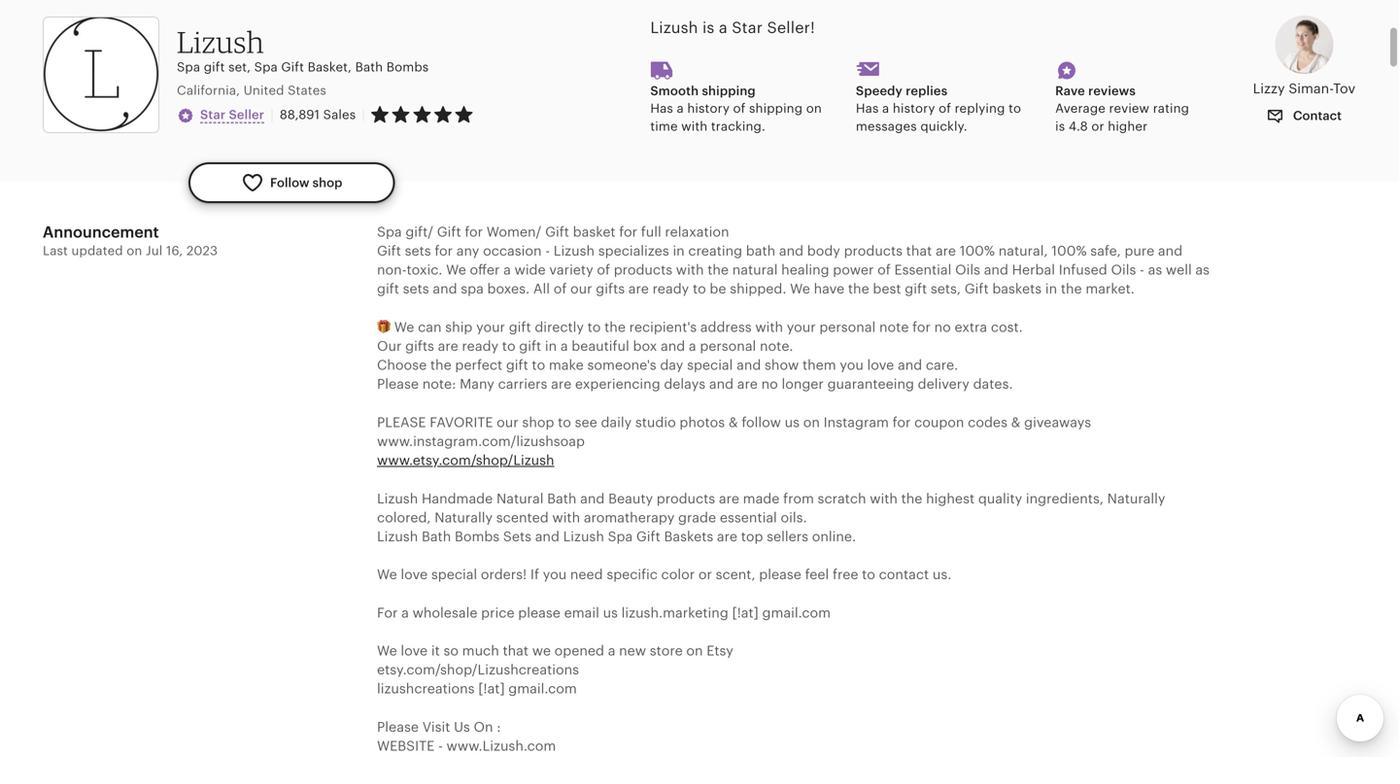 Task type: vqa. For each thing, say whether or not it's contained in the screenshot.
Home Favorites Link
no



Task type: locate. For each thing, give the bounding box(es) containing it.
0 horizontal spatial in
[[545, 338, 557, 354]]

1 horizontal spatial oils
[[1112, 262, 1137, 278]]

0 horizontal spatial you
[[543, 567, 567, 582]]

0 horizontal spatial as
[[1149, 262, 1163, 278]]

color
[[662, 567, 695, 582]]

note:
[[423, 376, 456, 392]]

0 vertical spatial special
[[687, 357, 733, 373]]

codes
[[968, 415, 1008, 430]]

as right well
[[1196, 262, 1210, 278]]

note.
[[760, 338, 794, 354]]

0 horizontal spatial &
[[729, 415, 739, 430]]

you right if
[[543, 567, 567, 582]]

0 horizontal spatial us
[[603, 605, 618, 621]]

please up we
[[518, 605, 561, 621]]

bath
[[355, 60, 383, 74], [547, 491, 577, 506], [422, 529, 451, 544]]

gift up any at the top
[[437, 224, 461, 240]]

or right the color
[[699, 567, 713, 582]]

and left beauty
[[581, 491, 605, 506]]

set,
[[229, 60, 251, 74]]

follow
[[742, 415, 782, 430]]

with inside spa gift/ gift for women/ gift basket for full relaxation gift sets for any occasion - lizush specializes in creating bath and body products that are 100% natural, 100% safe, pure and non-toxic. we offer a wide variety of products with the natural healing power of essential oils and herbal infused oils - as well as gift sets and spa boxes. all of our gifts are ready to be shipped. we have the best gift sets, gift baskets in the market.
[[676, 262, 704, 278]]

is left 4.8
[[1056, 119, 1066, 133]]

personal down the have
[[820, 319, 876, 335]]

& right codes
[[1012, 415, 1021, 430]]

as left well
[[1149, 262, 1163, 278]]

1 horizontal spatial us
[[785, 415, 800, 430]]

boxes.
[[488, 281, 530, 297]]

1 horizontal spatial that
[[907, 243, 933, 259]]

for inside please favorite our shop to see daily studio photos & follow us on instagram for coupon codes & giveaways www.instagram.com/lizushsoap www.etsy.com/shop/lizush
[[893, 415, 911, 430]]

aromatherapy
[[584, 510, 675, 525]]

of up tracking.
[[734, 101, 746, 116]]

natural
[[733, 262, 778, 278]]

1 vertical spatial bombs
[[455, 529, 500, 544]]

1 horizontal spatial shop
[[522, 415, 555, 430]]

natural,
[[999, 243, 1049, 259]]

lizush up variety
[[554, 243, 595, 259]]

gift up carriers
[[506, 357, 529, 373]]

safe,
[[1091, 243, 1122, 259]]

non-
[[377, 262, 407, 278]]

of
[[734, 101, 746, 116], [939, 101, 952, 116], [597, 262, 611, 278], [878, 262, 891, 278], [554, 281, 567, 297]]

2 horizontal spatial -
[[1140, 262, 1145, 278]]

we down any at the top
[[446, 262, 466, 278]]

studio
[[636, 415, 676, 430]]

please
[[377, 415, 426, 430]]

0 vertical spatial naturally
[[1108, 491, 1166, 506]]

or right 4.8
[[1092, 119, 1105, 133]]

follow shop
[[270, 175, 343, 190]]

1 vertical spatial gifts
[[406, 338, 435, 354]]

rating
[[1154, 101, 1190, 116]]

bath right natural
[[547, 491, 577, 506]]

a
[[719, 19, 728, 37], [677, 101, 684, 116], [883, 101, 890, 116], [504, 262, 511, 278], [561, 338, 568, 354], [689, 338, 697, 354], [402, 605, 409, 621], [608, 643, 616, 659]]

1 horizontal spatial you
[[840, 357, 864, 373]]

well
[[1167, 262, 1193, 278]]

of up best on the right
[[878, 262, 891, 278]]

creating
[[689, 243, 743, 259]]

2 100% from the left
[[1052, 243, 1087, 259]]

shop inside please favorite our shop to see daily studio photos & follow us on instagram for coupon codes & giveaways www.instagram.com/lizushsoap www.etsy.com/shop/lizush
[[522, 415, 555, 430]]

to left be
[[693, 281, 707, 297]]

visit
[[423, 719, 450, 735]]

2 history from the left
[[893, 101, 936, 116]]

our
[[571, 281, 593, 297], [497, 415, 519, 430]]

no left extra at the right top of the page
[[935, 319, 952, 335]]

1 horizontal spatial -
[[546, 243, 550, 259]]

history inside smooth shipping has a history of shipping on time with tracking.
[[688, 101, 730, 116]]

you inside 🎁 we can ship your gift directly to the recipient's address with your personal note for no extra cost. our gifts are ready to gift in a beautiful box and a personal note. choose the perfect gift to make someone's day special and show them you love and care. please note: many carriers are experiencing delays and are no longer guaranteeing delivery dates.
[[840, 357, 864, 373]]

top
[[741, 529, 764, 544]]

0 horizontal spatial ready
[[462, 338, 499, 354]]

shop down carriers
[[522, 415, 555, 430]]

spa gift/ gift for women/ gift basket for full relaxation gift sets for any occasion - lizush specializes in creating bath and body products that are 100% natural, 100% safe, pure and non-toxic. we offer a wide variety of products with the natural healing power of essential oils and herbal infused oils - as well as gift sets and spa boxes. all of our gifts are ready to be shipped. we have the best gift sets, gift baskets in the market.
[[377, 224, 1210, 297]]

any
[[457, 243, 480, 259]]

1 please from the top
[[377, 376, 419, 392]]

0 horizontal spatial please
[[518, 605, 561, 621]]

0 vertical spatial gifts
[[596, 281, 625, 297]]

instagram
[[824, 415, 890, 430]]

shop inside button
[[313, 175, 343, 190]]

- down pure
[[1140, 262, 1145, 278]]

1 horizontal spatial |
[[362, 108, 365, 122]]

history down replies
[[893, 101, 936, 116]]

- down visit
[[438, 738, 443, 754]]

has up time
[[651, 101, 674, 116]]

toxic.
[[407, 262, 443, 278]]

photos
[[680, 415, 725, 430]]

1 vertical spatial [!at]
[[479, 681, 505, 697]]

1 & from the left
[[729, 415, 739, 430]]

1 has from the left
[[651, 101, 674, 116]]

and right sets
[[535, 529, 560, 544]]

no down show
[[762, 376, 778, 392]]

that
[[907, 243, 933, 259], [503, 643, 529, 659]]

shop right the follow
[[313, 175, 343, 190]]

with right scented
[[553, 510, 580, 525]]

we down healing
[[791, 281, 811, 297]]

gifts down can
[[406, 338, 435, 354]]

lizzy
[[1254, 80, 1286, 96]]

0 horizontal spatial personal
[[700, 338, 757, 354]]

please favorite our shop to see daily studio photos & follow us on instagram for coupon codes & giveaways www.instagram.com/lizushsoap www.etsy.com/shop/lizush
[[377, 415, 1092, 468]]

our inside please favorite our shop to see daily studio photos & follow us on instagram for coupon codes & giveaways www.instagram.com/lizushsoap www.etsy.com/shop/lizush
[[497, 415, 519, 430]]

1 horizontal spatial or
[[1092, 119, 1105, 133]]

gift up "california,"
[[204, 60, 225, 74]]

0 vertical spatial our
[[571, 281, 593, 297]]

gifts inside 🎁 we can ship your gift directly to the recipient's address with your personal note for no extra cost. our gifts are ready to gift in a beautiful box and a personal note. choose the perfect gift to make someone's day special and show them you love and care. please note: many carriers are experiencing delays and are no longer guaranteeing delivery dates.
[[406, 338, 435, 354]]

0 vertical spatial ready
[[653, 281, 690, 297]]

lizush up need
[[563, 529, 605, 544]]

essential
[[720, 510, 778, 525]]

etsy.com/shop/lizushcreations
[[377, 662, 579, 678]]

the up note:
[[431, 357, 452, 373]]

1 vertical spatial star
[[200, 108, 226, 122]]

www.lizush.com
[[447, 738, 556, 754]]

0 horizontal spatial gifts
[[406, 338, 435, 354]]

1 horizontal spatial as
[[1196, 262, 1210, 278]]

special inside 🎁 we can ship your gift directly to the recipient's address with your personal note for no extra cost. our gifts are ready to gift in a beautiful box and a personal note. choose the perfect gift to make someone's day special and show them you love and care. please note: many carriers are experiencing delays and are no longer guaranteeing delivery dates.
[[687, 357, 733, 373]]

for
[[465, 224, 483, 240], [620, 224, 638, 240], [435, 243, 453, 259], [913, 319, 931, 335], [893, 415, 911, 430]]

0 horizontal spatial |
[[270, 107, 274, 122]]

cost.
[[991, 319, 1023, 335]]

0 horizontal spatial gmail.com
[[509, 681, 577, 697]]

that up essential
[[907, 243, 933, 259]]

0 vertical spatial shop
[[313, 175, 343, 190]]

0 horizontal spatial -
[[438, 738, 443, 754]]

1 horizontal spatial please
[[760, 567, 802, 582]]

2023
[[187, 243, 218, 258]]

and left show
[[737, 357, 762, 373]]

1 history from the left
[[688, 101, 730, 116]]

1 vertical spatial is
[[1056, 119, 1066, 133]]

us right follow
[[785, 415, 800, 430]]

on
[[474, 719, 493, 735]]

gmail.com inside we love it so much that we opened a new store on etsy etsy.com/shop/lizushcreations lizushcreations [!at] gmail.com
[[509, 681, 577, 697]]

star left seller!
[[732, 19, 763, 37]]

lizush
[[651, 19, 699, 37], [177, 24, 264, 60], [554, 243, 595, 259], [377, 491, 418, 506], [377, 529, 418, 544], [563, 529, 605, 544]]

sets,
[[931, 281, 962, 297]]

a left seller!
[[719, 19, 728, 37]]

0 horizontal spatial your
[[476, 319, 506, 335]]

store
[[650, 643, 683, 659]]

0 vertical spatial that
[[907, 243, 933, 259]]

jul
[[146, 243, 163, 258]]

0 horizontal spatial naturally
[[435, 510, 493, 525]]

1 horizontal spatial your
[[787, 319, 816, 335]]

love for free
[[401, 567, 428, 582]]

bath right basket,
[[355, 60, 383, 74]]

or
[[1092, 119, 1105, 133], [699, 567, 713, 582]]

we right "🎁"
[[394, 319, 415, 335]]

oils up market.
[[1112, 262, 1137, 278]]

products inside "lizush handmade natural bath and beauty products are made from scratch with the highest quality ingredients, naturally colored, naturally scented with aromatherapy grade essential oils. lizush bath bombs sets and lizush spa gift baskets are top sellers online."
[[657, 491, 716, 506]]

[!at]
[[733, 605, 759, 621], [479, 681, 505, 697]]

no
[[935, 319, 952, 335], [762, 376, 778, 392]]

your right ship
[[476, 319, 506, 335]]

1 horizontal spatial no
[[935, 319, 952, 335]]

lizush inside lizush spa gift set, spa gift basket, bath bombs
[[177, 24, 264, 60]]

with right the scratch
[[870, 491, 898, 506]]

for left any at the top
[[435, 243, 453, 259]]

of right all
[[554, 281, 567, 297]]

ready inside 🎁 we can ship your gift directly to the recipient's address with your personal note for no extra cost. our gifts are ready to gift in a beautiful box and a personal note. choose the perfect gift to make someone's day special and show them you love and care. please note: many carriers are experiencing delays and are no longer guaranteeing delivery dates.
[[462, 338, 499, 354]]

someone's
[[588, 357, 657, 373]]

love for etsy.com/shop/lizushcreations
[[401, 643, 428, 659]]

with inside smooth shipping has a history of shipping on time with tracking.
[[682, 119, 708, 133]]

a down "recipient's"
[[689, 338, 697, 354]]

[!at] down scent,
[[733, 605, 759, 621]]

with down 'creating'
[[676, 262, 704, 278]]

gifts down specializes
[[596, 281, 625, 297]]

updated
[[71, 243, 123, 258]]

🎁
[[377, 319, 391, 335]]

1 your from the left
[[476, 319, 506, 335]]

history for with
[[688, 101, 730, 116]]

2 vertical spatial bath
[[422, 529, 451, 544]]

100% up the infused
[[1052, 243, 1087, 259]]

love left it
[[401, 643, 428, 659]]

specific
[[607, 567, 658, 582]]

0 horizontal spatial shop
[[313, 175, 343, 190]]

0 vertical spatial no
[[935, 319, 952, 335]]

oils up sets,
[[956, 262, 981, 278]]

price
[[481, 605, 515, 621]]

2 please from the top
[[377, 719, 419, 735]]

to left see
[[558, 415, 572, 430]]

0 horizontal spatial is
[[703, 19, 715, 37]]

| right seller
[[270, 107, 274, 122]]

bombs inside lizush spa gift set, spa gift basket, bath bombs
[[387, 60, 429, 74]]

1 vertical spatial shop
[[522, 415, 555, 430]]

to right free
[[862, 567, 876, 582]]

coupon
[[915, 415, 965, 430]]

0 horizontal spatial history
[[688, 101, 730, 116]]

lizush.marketing
[[622, 605, 729, 621]]

that inside we love it so much that we opened a new store on etsy etsy.com/shop/lizushcreations lizushcreations [!at] gmail.com
[[503, 643, 529, 659]]

1 horizontal spatial history
[[893, 101, 936, 116]]

you up guaranteeing
[[840, 357, 864, 373]]

1 vertical spatial -
[[1140, 262, 1145, 278]]

- inside please visit us on : website - www.lizush.com
[[438, 738, 443, 754]]

lizush up set,
[[177, 24, 264, 60]]

herbal
[[1013, 262, 1056, 278]]

love inside 🎁 we can ship your gift directly to the recipient's address with your personal note for no extra cost. our gifts are ready to gift in a beautiful box and a personal note. choose the perfect gift to make someone's day special and show them you love and care. please note: many carriers are experiencing delays and are no longer guaranteeing delivery dates.
[[868, 357, 895, 373]]

0 horizontal spatial special
[[432, 567, 478, 582]]

lizush inside spa gift/ gift for women/ gift basket for full relaxation gift sets for any occasion - lizush specializes in creating bath and body products that are 100% natural, 100% safe, pure and non-toxic. we offer a wide variety of products with the natural healing power of essential oils and herbal infused oils - as well as gift sets and spa boxes. all of our gifts are ready to be shipped. we have the best gift sets, gift baskets in the market.
[[554, 243, 595, 259]]

review
[[1110, 101, 1150, 116]]

gift down aromatherapy
[[637, 529, 661, 544]]

0 horizontal spatial has
[[651, 101, 674, 116]]

tov
[[1334, 80, 1356, 96]]

1 vertical spatial gmail.com
[[509, 681, 577, 697]]

0 vertical spatial us
[[785, 415, 800, 430]]

1 oils from the left
[[956, 262, 981, 278]]

& left follow
[[729, 415, 739, 430]]

1 horizontal spatial bombs
[[455, 529, 500, 544]]

many
[[460, 376, 495, 392]]

16,
[[166, 243, 183, 258]]

shipping
[[702, 83, 756, 98], [750, 101, 803, 116]]

spa inside "lizush handmade natural bath and beauty products are made from scratch with the highest quality ingredients, naturally colored, naturally scented with aromatherapy grade essential oils. lizush bath bombs sets and lizush spa gift baskets are top sellers online."
[[608, 529, 633, 544]]

pure
[[1125, 243, 1155, 259]]

1 horizontal spatial &
[[1012, 415, 1021, 430]]

has inside speedy replies has a history of replying to messages quickly.
[[856, 101, 879, 116]]

to inside please favorite our shop to see daily studio photos & follow us on instagram for coupon codes & giveaways www.instagram.com/lizushsoap www.etsy.com/shop/lizush
[[558, 415, 572, 430]]

we
[[446, 262, 466, 278], [791, 281, 811, 297], [394, 319, 415, 335], [377, 567, 397, 582], [377, 643, 397, 659]]

2 horizontal spatial in
[[1046, 281, 1058, 297]]

ready up "recipient's"
[[653, 281, 690, 297]]

1 horizontal spatial [!at]
[[733, 605, 759, 621]]

of inside speedy replies has a history of replying to messages quickly.
[[939, 101, 952, 116]]

lizzy siman-tov image
[[1276, 16, 1334, 74]]

0 horizontal spatial oils
[[956, 262, 981, 278]]

products
[[844, 243, 903, 259], [614, 262, 673, 278], [657, 491, 716, 506]]

the inside "lizush handmade natural bath and beauty products are made from scratch with the highest quality ingredients, naturally colored, naturally scented with aromatherapy grade essential oils. lizush bath bombs sets and lizush spa gift baskets are top sellers online."
[[902, 491, 923, 506]]

1 horizontal spatial special
[[687, 357, 733, 373]]

1 horizontal spatial ready
[[653, 281, 690, 297]]

0 horizontal spatial [!at]
[[479, 681, 505, 697]]

a inside we love it so much that we opened a new store on etsy etsy.com/shop/lizushcreations lizushcreations [!at] gmail.com
[[608, 643, 616, 659]]

2 vertical spatial -
[[438, 738, 443, 754]]

with
[[682, 119, 708, 133], [676, 262, 704, 278], [756, 319, 784, 335], [870, 491, 898, 506], [553, 510, 580, 525]]

2 & from the left
[[1012, 415, 1021, 430]]

special up wholesale
[[432, 567, 478, 582]]

us
[[454, 719, 470, 735]]

siman-
[[1289, 80, 1334, 96]]

on down seller!
[[807, 101, 822, 116]]

history up tracking.
[[688, 101, 730, 116]]

history
[[688, 101, 730, 116], [893, 101, 936, 116]]

lizush spa gift set, spa gift basket, bath bombs
[[177, 24, 429, 74]]

perfect
[[455, 357, 503, 373]]

| right sales
[[362, 108, 365, 122]]

our up www.instagram.com/lizushsoap
[[497, 415, 519, 430]]

0 horizontal spatial 100%
[[960, 243, 996, 259]]

replies
[[906, 83, 948, 98]]

is left seller!
[[703, 19, 715, 37]]

1 vertical spatial products
[[614, 262, 673, 278]]

gift up states
[[281, 60, 304, 74]]

1 vertical spatial naturally
[[435, 510, 493, 525]]

1 vertical spatial bath
[[547, 491, 577, 506]]

history inside speedy replies has a history of replying to messages quickly.
[[893, 101, 936, 116]]

full
[[641, 224, 662, 240]]

bath inside lizush spa gift set, spa gift basket, bath bombs
[[355, 60, 383, 74]]

power
[[833, 262, 874, 278]]

your up note. in the right top of the page
[[787, 319, 816, 335]]

ready up perfect
[[462, 338, 499, 354]]

new
[[619, 643, 647, 659]]

0 vertical spatial love
[[868, 357, 895, 373]]

0 vertical spatial star
[[732, 19, 763, 37]]

love inside we love it so much that we opened a new store on etsy etsy.com/shop/lizushcreations lizushcreations [!at] gmail.com
[[401, 643, 428, 659]]

star inside button
[[200, 108, 226, 122]]

0 vertical spatial please
[[377, 376, 419, 392]]

in down herbal
[[1046, 281, 1058, 297]]

for left coupon
[[893, 415, 911, 430]]

our
[[377, 338, 402, 354]]

2 vertical spatial in
[[545, 338, 557, 354]]

gifts
[[596, 281, 625, 297], [406, 338, 435, 354]]

0 vertical spatial or
[[1092, 119, 1105, 133]]

has for has a history of shipping on time with tracking.
[[651, 101, 674, 116]]

giveaways
[[1025, 415, 1092, 430]]

smooth shipping has a history of shipping on time with tracking.
[[651, 83, 822, 133]]

spa down aromatherapy
[[608, 529, 633, 544]]

has inside smooth shipping has a history of shipping on time with tracking.
[[651, 101, 674, 116]]

bath down colored,
[[422, 529, 451, 544]]

a up boxes.
[[504, 262, 511, 278]]

1 horizontal spatial is
[[1056, 119, 1066, 133]]

1 horizontal spatial gifts
[[596, 281, 625, 297]]

grade
[[679, 510, 717, 525]]

see
[[575, 415, 598, 430]]

100% left natural,
[[960, 243, 996, 259]]

1 vertical spatial that
[[503, 643, 529, 659]]

1 horizontal spatial 100%
[[1052, 243, 1087, 259]]

2 horizontal spatial bath
[[547, 491, 577, 506]]

0 vertical spatial bath
[[355, 60, 383, 74]]

2 has from the left
[[856, 101, 879, 116]]

in down directly
[[545, 338, 557, 354]]

star down "california,"
[[200, 108, 226, 122]]

0 horizontal spatial star
[[200, 108, 226, 122]]

on inside we love it so much that we opened a new store on etsy etsy.com/shop/lizushcreations lizushcreations [!at] gmail.com
[[687, 643, 703, 659]]

1 vertical spatial you
[[543, 567, 567, 582]]

gmail.com down we
[[509, 681, 577, 697]]

has down speedy on the right top of the page
[[856, 101, 879, 116]]

0 vertical spatial in
[[673, 243, 685, 259]]

on inside announcement last updated on jul 16, 2023
[[127, 243, 142, 258]]

1 vertical spatial love
[[401, 567, 428, 582]]

etsy
[[707, 643, 734, 659]]

2 your from the left
[[787, 319, 816, 335]]

follow
[[270, 175, 310, 190]]

1 vertical spatial no
[[762, 376, 778, 392]]

on inside smooth shipping has a history of shipping on time with tracking.
[[807, 101, 822, 116]]

1 vertical spatial our
[[497, 415, 519, 430]]

2 vertical spatial products
[[657, 491, 716, 506]]

products up power
[[844, 243, 903, 259]]

spa left gift/
[[377, 224, 402, 240]]

special up delays
[[687, 357, 733, 373]]

is inside the rave reviews average review rating is 4.8 or higher
[[1056, 119, 1066, 133]]

0 horizontal spatial our
[[497, 415, 519, 430]]

1 horizontal spatial our
[[571, 281, 593, 297]]

naturally
[[1108, 491, 1166, 506], [435, 510, 493, 525]]

1 horizontal spatial naturally
[[1108, 491, 1166, 506]]

us right email on the bottom left
[[603, 605, 618, 621]]

united
[[244, 83, 284, 98]]



Task type: describe. For each thing, give the bounding box(es) containing it.
opened
[[555, 643, 605, 659]]

speedy
[[856, 83, 903, 98]]

to inside speedy replies has a history of replying to messages quickly.
[[1009, 101, 1022, 116]]

us inside please favorite our shop to see daily studio photos & follow us on instagram for coupon codes & giveaways www.instagram.com/lizushsoap www.etsy.com/shop/lizush
[[785, 415, 800, 430]]

we inside we love it so much that we opened a new store on etsy etsy.com/shop/lizushcreations lizushcreations [!at] gmail.com
[[377, 643, 397, 659]]

natural
[[497, 491, 544, 506]]

care.
[[926, 357, 959, 373]]

quality
[[979, 491, 1023, 506]]

for up specializes
[[620, 224, 638, 240]]

the up beautiful
[[605, 319, 626, 335]]

lizush up the smooth
[[651, 19, 699, 37]]

0 vertical spatial is
[[703, 19, 715, 37]]

1 as from the left
[[1149, 262, 1163, 278]]

ship
[[446, 319, 473, 335]]

market.
[[1086, 281, 1135, 297]]

dates.
[[974, 376, 1014, 392]]

please inside please visit us on : website - www.lizush.com
[[377, 719, 419, 735]]

0 vertical spatial personal
[[820, 319, 876, 335]]

scent,
[[716, 567, 756, 582]]

that inside spa gift/ gift for women/ gift basket for full relaxation gift sets for any occasion - lizush specializes in creating bath and body products that are 100% natural, 100% safe, pure and non-toxic. we offer a wide variety of products with the natural healing power of essential oils and herbal infused oils - as well as gift sets and spa boxes. all of our gifts are ready to be shipped. we have the best gift sets, gift baskets in the market.
[[907, 243, 933, 259]]

be
[[710, 281, 727, 297]]

gifts inside spa gift/ gift for women/ gift basket for full relaxation gift sets for any occasion - lizush specializes in creating bath and body products that are 100% natural, 100% safe, pure and non-toxic. we offer a wide variety of products with the natural healing power of essential oils and herbal infused oils - as well as gift sets and spa boxes. all of our gifts are ready to be shipped. we have the best gift sets, gift baskets in the market.
[[596, 281, 625, 297]]

lizush handmade natural bath and beauty products are made from scratch with the highest quality ingredients, naturally colored, naturally scented with aromatherapy grade essential oils. lizush bath bombs sets and lizush spa gift baskets are top sellers online.
[[377, 491, 1166, 544]]

our inside spa gift/ gift for women/ gift basket for full relaxation gift sets for any occasion - lizush specializes in creating bath and body products that are 100% natural, 100% safe, pure and non-toxic. we offer a wide variety of products with the natural healing power of essential oils and herbal infused oils - as well as gift sets and spa boxes. all of our gifts are ready to be shipped. we have the best gift sets, gift baskets in the market.
[[571, 281, 593, 297]]

offer
[[470, 262, 500, 278]]

| inside the '| 88,891 sales |'
[[362, 108, 365, 122]]

recipient's
[[630, 319, 697, 335]]

[!at] inside we love it so much that we opened a new store on etsy etsy.com/shop/lizushcreations lizushcreations [!at] gmail.com
[[479, 681, 505, 697]]

lizush up colored,
[[377, 491, 418, 506]]

to up perfect
[[502, 338, 516, 354]]

reviews
[[1089, 83, 1136, 98]]

handmade
[[422, 491, 493, 506]]

spa up united
[[254, 60, 278, 74]]

lizush is a star seller!
[[651, 19, 816, 37]]

1 vertical spatial us
[[603, 605, 618, 621]]

gift down directly
[[519, 338, 542, 354]]

star seller
[[200, 108, 265, 122]]

last
[[43, 243, 68, 258]]

california, united states
[[177, 83, 327, 98]]

baskets
[[993, 281, 1042, 297]]

and right delays
[[710, 376, 734, 392]]

1 vertical spatial in
[[1046, 281, 1058, 297]]

delivery
[[918, 376, 970, 392]]

carriers
[[498, 376, 548, 392]]

contact
[[879, 567, 930, 582]]

1 vertical spatial special
[[432, 567, 478, 582]]

much
[[462, 643, 499, 659]]

infused
[[1059, 262, 1108, 278]]

lizzy siman-tov
[[1254, 80, 1356, 96]]

2 as from the left
[[1196, 262, 1210, 278]]

if
[[531, 567, 540, 582]]

follow shop button
[[189, 162, 395, 203]]

extra
[[955, 319, 988, 335]]

and up well
[[1159, 243, 1183, 259]]

wholesale
[[413, 605, 478, 621]]

to up beautiful
[[588, 319, 601, 335]]

a up make
[[561, 338, 568, 354]]

have
[[814, 281, 845, 297]]

seller
[[229, 108, 265, 122]]

1 horizontal spatial star
[[732, 19, 763, 37]]

we love special orders! if you need specific color or scent, please feel free to contact us.
[[377, 567, 952, 582]]

the up be
[[708, 262, 729, 278]]

california,
[[177, 83, 240, 98]]

1 horizontal spatial bath
[[422, 529, 451, 544]]

make
[[549, 357, 584, 373]]

and up day
[[661, 338, 686, 354]]

sales
[[323, 108, 356, 122]]

show
[[765, 357, 799, 373]]

with inside 🎁 we can ship your gift directly to the recipient's address with your personal note for no extra cost. our gifts are ready to gift in a beautiful box and a personal note. choose the perfect gift to make someone's day special and show them you love and care. please note: many carriers are experiencing delays and are no longer guaranteeing delivery dates.
[[756, 319, 784, 335]]

from
[[784, 491, 815, 506]]

them
[[803, 357, 837, 373]]

1 vertical spatial sets
[[403, 281, 429, 297]]

0 vertical spatial shipping
[[702, 83, 756, 98]]

all
[[534, 281, 550, 297]]

for inside 🎁 we can ship your gift directly to the recipient's address with your personal note for no extra cost. our gifts are ready to gift in a beautiful box and a personal note. choose the perfect gift to make someone's day special and show them you love and care. please note: many carriers are experiencing delays and are no longer guaranteeing delivery dates.
[[913, 319, 931, 335]]

0 horizontal spatial or
[[699, 567, 713, 582]]

1 horizontal spatial in
[[673, 243, 685, 259]]

spa
[[461, 281, 484, 297]]

variety
[[550, 262, 594, 278]]

we love it so much that we opened a new store on etsy etsy.com/shop/lizushcreations lizushcreations [!at] gmail.com
[[377, 643, 734, 697]]

has for has a history of replying to messages quickly.
[[856, 101, 879, 116]]

directly
[[535, 319, 584, 335]]

for up any at the top
[[465, 224, 483, 240]]

please inside 🎁 we can ship your gift directly to the recipient's address with your personal note for no extra cost. our gifts are ready to gift in a beautiful box and a personal note. choose the perfect gift to make someone's day special and show them you love and care. please note: many carriers are experiencing delays and are no longer guaranteeing delivery dates.
[[377, 376, 419, 392]]

address
[[701, 319, 752, 335]]

to inside spa gift/ gift for women/ gift basket for full relaxation gift sets for any occasion - lizush specializes in creating bath and body products that are 100% natural, 100% safe, pure and non-toxic. we offer a wide variety of products with the natural healing power of essential oils and herbal infused oils - as well as gift sets and spa boxes. all of our gifts are ready to be shipped. we have the best gift sets, gift baskets in the market.
[[693, 281, 707, 297]]

specializes
[[599, 243, 670, 259]]

0 horizontal spatial no
[[762, 376, 778, 392]]

gift down essential
[[905, 281, 928, 297]]

the down power
[[849, 281, 870, 297]]

or inside the rave reviews average review rating is 4.8 or higher
[[1092, 119, 1105, 133]]

spa inside spa gift/ gift for women/ gift basket for full relaxation gift sets for any occasion - lizush specializes in creating bath and body products that are 100% natural, 100% safe, pure and non-toxic. we offer a wide variety of products with the natural healing power of essential oils and herbal infused oils - as well as gift sets and spa boxes. all of our gifts are ready to be shipped. we have the best gift sets, gift baskets in the market.
[[377, 224, 402, 240]]

ready inside spa gift/ gift for women/ gift basket for full relaxation gift sets for any occasion - lizush specializes in creating bath and body products that are 100% natural, 100% safe, pure and non-toxic. we offer a wide variety of products with the natural healing power of essential oils and herbal infused oils - as well as gift sets and spa boxes. all of our gifts are ready to be shipped. we have the best gift sets, gift baskets in the market.
[[653, 281, 690, 297]]

and up baskets
[[985, 262, 1009, 278]]

on inside please favorite our shop to see daily studio photos & follow us on instagram for coupon codes & giveaways www.instagram.com/lizushsoap www.etsy.com/shop/lizush
[[804, 415, 820, 430]]

:
[[497, 719, 501, 735]]

and up healing
[[780, 243, 804, 259]]

scratch
[[818, 491, 867, 506]]

daily
[[601, 415, 632, 430]]

the down the infused
[[1061, 281, 1083, 297]]

shipped.
[[730, 281, 787, 297]]

and left care.
[[898, 357, 923, 373]]

0 vertical spatial [!at]
[[733, 605, 759, 621]]

feel
[[806, 567, 830, 582]]

time
[[651, 119, 678, 133]]

need
[[571, 567, 603, 582]]

to up carriers
[[532, 357, 546, 373]]

and left spa
[[433, 281, 457, 297]]

gift right sets,
[[965, 281, 989, 297]]

1 100% from the left
[[960, 243, 996, 259]]

bath
[[746, 243, 776, 259]]

gift up 'non-'
[[377, 243, 401, 259]]

body
[[808, 243, 841, 259]]

of right variety
[[597, 262, 611, 278]]

lizush down colored,
[[377, 529, 418, 544]]

we inside 🎁 we can ship your gift directly to the recipient's address with your personal note for no extra cost. our gifts are ready to gift in a beautiful box and a personal note. choose the perfect gift to make someone's day special and show them you love and care. please note: many carriers are experiencing delays and are no longer guaranteeing delivery dates.
[[394, 319, 415, 335]]

1 vertical spatial personal
[[700, 338, 757, 354]]

1 vertical spatial please
[[518, 605, 561, 621]]

gift down 'non-'
[[377, 281, 399, 297]]

beautiful
[[572, 338, 630, 354]]

sellers
[[767, 529, 809, 544]]

history for quickly.
[[893, 101, 936, 116]]

higher
[[1109, 119, 1148, 133]]

a inside speedy replies has a history of replying to messages quickly.
[[883, 101, 890, 116]]

a right for
[[402, 605, 409, 621]]

1 horizontal spatial gmail.com
[[763, 605, 831, 621]]

rave
[[1056, 83, 1086, 98]]

it
[[432, 643, 440, 659]]

speedy replies has a history of replying to messages quickly.
[[856, 83, 1022, 133]]

we up for
[[377, 567, 397, 582]]

gift inside lizush spa gift set, spa gift basket, bath bombs
[[281, 60, 304, 74]]

a inside spa gift/ gift for women/ gift basket for full relaxation gift sets for any occasion - lizush specializes in creating bath and body products that are 100% natural, 100% safe, pure and non-toxic. we offer a wide variety of products with the natural healing power of essential oils and herbal infused oils - as well as gift sets and spa boxes. all of our gifts are ready to be shipped. we have the best gift sets, gift baskets in the market.
[[504, 262, 511, 278]]

gift inside lizush spa gift set, spa gift basket, bath bombs
[[204, 60, 225, 74]]

of inside smooth shipping has a history of shipping on time with tracking.
[[734, 101, 746, 116]]

| 88,891 sales |
[[270, 107, 365, 122]]

0 vertical spatial products
[[844, 243, 903, 259]]

lizzy siman-tov link
[[1253, 16, 1357, 98]]

gift left directly
[[509, 319, 531, 335]]

best
[[873, 281, 902, 297]]

a inside smooth shipping has a history of shipping on time with tracking.
[[677, 101, 684, 116]]

www.etsy.com/shop/lizush
[[377, 453, 555, 468]]

star seller button
[[177, 105, 265, 125]]

spa up "california,"
[[177, 60, 200, 74]]

bombs inside "lizush handmade natural bath and beauty products are made from scratch with the highest quality ingredients, naturally colored, naturally scented with aromatherapy grade essential oils. lizush bath bombs sets and lizush spa gift baskets are top sellers online."
[[455, 529, 500, 544]]

gift inside "lizush handmade natural bath and beauty products are made from scratch with the highest quality ingredients, naturally colored, naturally scented with aromatherapy grade essential oils. lizush bath bombs sets and lizush spa gift baskets are top sellers online."
[[637, 529, 661, 544]]

1 vertical spatial shipping
[[750, 101, 803, 116]]

oils.
[[781, 510, 808, 525]]

tracking.
[[712, 119, 766, 133]]

0 vertical spatial sets
[[405, 243, 431, 259]]

star_seller image
[[177, 107, 194, 125]]

announcement last updated on jul 16, 2023
[[43, 224, 218, 258]]

gift left basket
[[545, 224, 570, 240]]

2 oils from the left
[[1112, 262, 1137, 278]]

longer
[[782, 376, 824, 392]]

experiencing
[[575, 376, 661, 392]]

we
[[532, 643, 551, 659]]

in inside 🎁 we can ship your gift directly to the recipient's address with your personal note for no extra cost. our gifts are ready to gift in a beautiful box and a personal note. choose the perfect gift to make someone's day special and show them you love and care. please note: many carriers are experiencing delays and are no longer guaranteeing delivery dates.
[[545, 338, 557, 354]]



